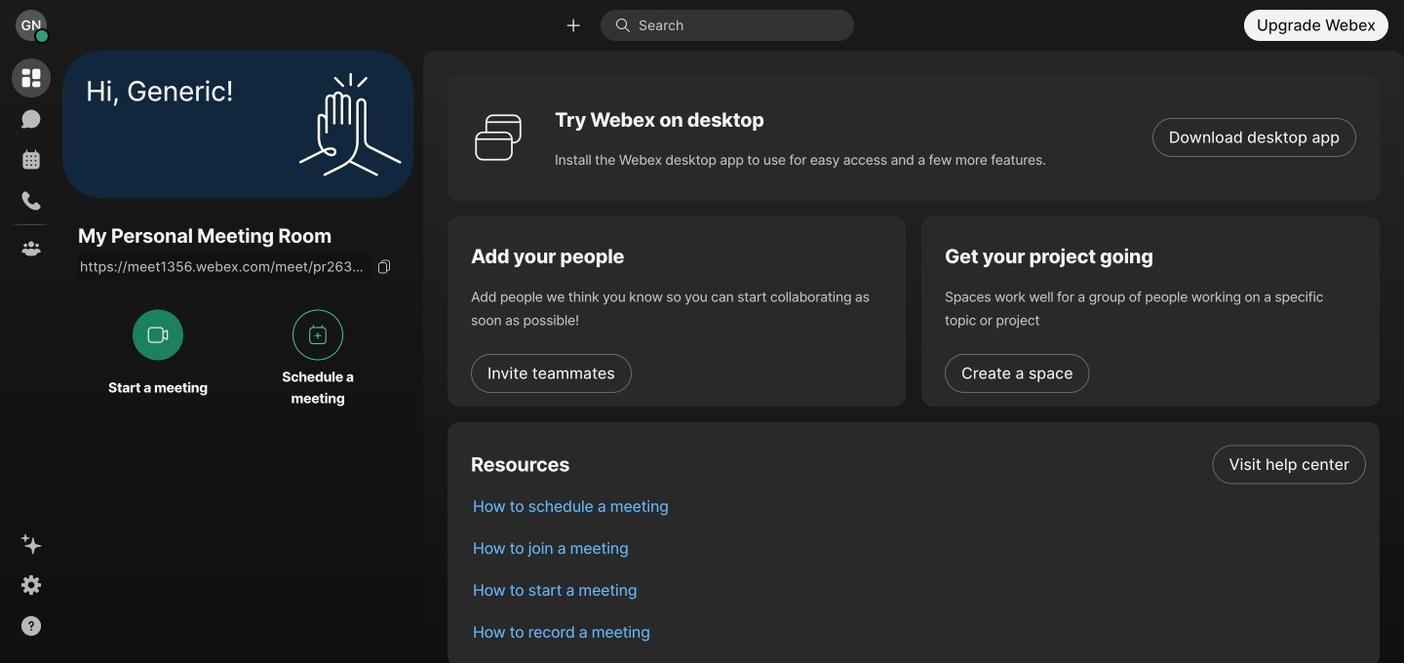 Task type: describe. For each thing, give the bounding box(es) containing it.
5 list item from the top
[[457, 611, 1380, 653]]

1 list item from the top
[[457, 444, 1380, 486]]

4 list item from the top
[[457, 570, 1380, 611]]

3 list item from the top
[[457, 528, 1380, 570]]



Task type: vqa. For each thing, say whether or not it's contained in the screenshot.
list item
yes



Task type: locate. For each thing, give the bounding box(es) containing it.
2 list item from the top
[[457, 486, 1380, 528]]

list item
[[457, 444, 1380, 486], [457, 486, 1380, 528], [457, 528, 1380, 570], [457, 570, 1380, 611], [457, 611, 1380, 653]]

None text field
[[78, 253, 371, 280]]

two hands high fiving image
[[292, 66, 409, 183]]

webex tab list
[[12, 59, 51, 268]]

navigation
[[0, 51, 62, 663]]



